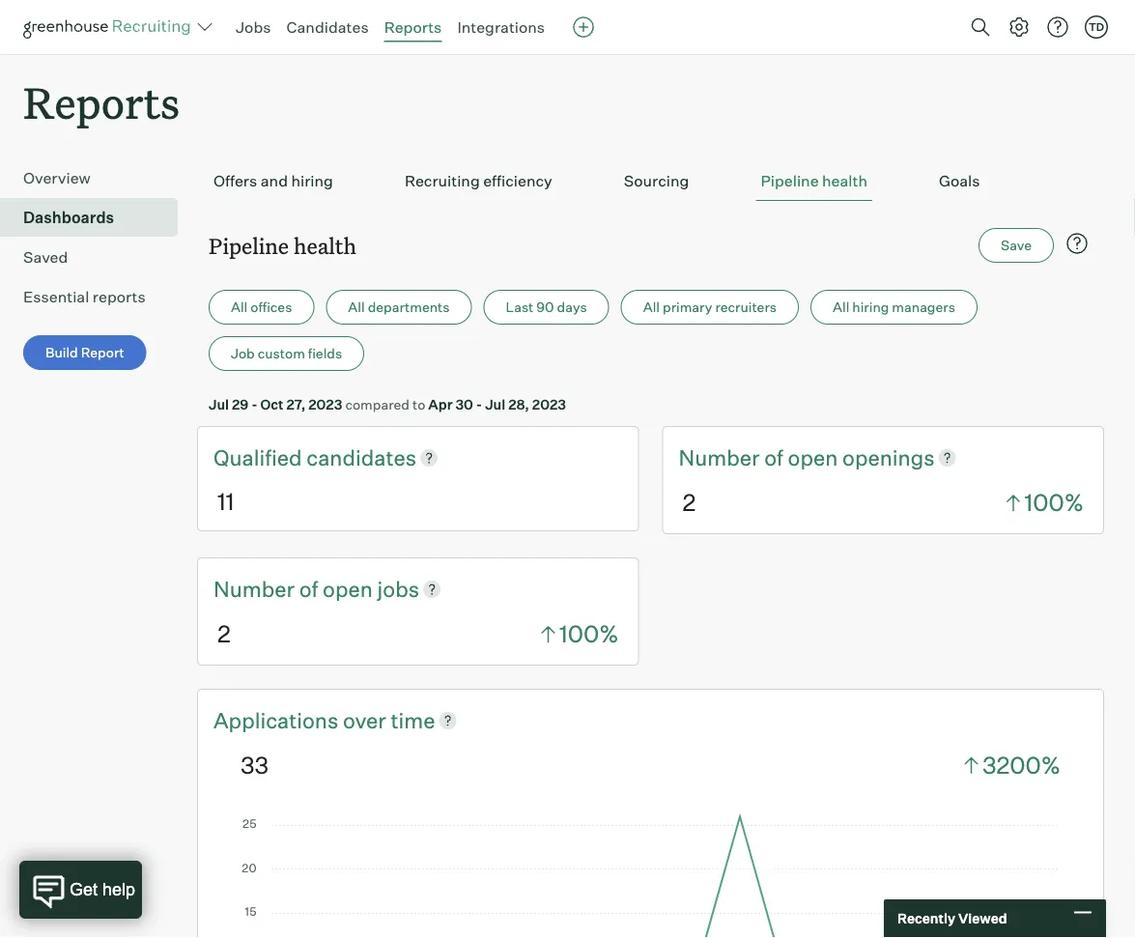 Task type: locate. For each thing, give the bounding box(es) containing it.
pipeline
[[761, 171, 819, 191], [209, 231, 289, 260]]

reports right candidates
[[384, 17, 442, 37]]

hiring left the managers at the top right of the page
[[852, 299, 889, 316]]

0 horizontal spatial open link
[[323, 574, 377, 604]]

number for openings
[[679, 444, 760, 471]]

jobs
[[377, 575, 419, 602]]

pipeline health
[[761, 171, 868, 191], [209, 231, 356, 260]]

0 vertical spatial 2
[[683, 488, 696, 517]]

100%
[[1025, 488, 1084, 517], [559, 619, 619, 648]]

candidates
[[286, 17, 369, 37]]

1 - from the left
[[251, 396, 258, 413]]

1 vertical spatial open
[[323, 575, 373, 602]]

all
[[231, 299, 248, 316], [348, 299, 365, 316], [643, 299, 660, 316], [833, 299, 849, 316]]

1 horizontal spatial open
[[788, 444, 838, 471]]

0 horizontal spatial reports
[[23, 73, 180, 130]]

0 vertical spatial open link
[[788, 443, 843, 472]]

0 vertical spatial hiring
[[291, 171, 333, 191]]

of
[[764, 444, 783, 471], [299, 575, 318, 602]]

30
[[455, 396, 473, 413]]

number of open for jobs
[[214, 575, 377, 602]]

3 all from the left
[[643, 299, 660, 316]]

1 vertical spatial 100%
[[559, 619, 619, 648]]

0 horizontal spatial pipeline
[[209, 231, 289, 260]]

number link for openings
[[679, 443, 764, 472]]

qualified link
[[214, 443, 307, 472]]

build
[[45, 344, 78, 361]]

time link
[[391, 705, 435, 735]]

4 all from the left
[[833, 299, 849, 316]]

0 horizontal spatial number link
[[214, 574, 299, 604]]

all primary recruiters button
[[621, 290, 799, 325]]

0 vertical spatial pipeline health
[[761, 171, 868, 191]]

33
[[241, 750, 269, 779]]

hiring right and
[[291, 171, 333, 191]]

0 horizontal spatial number of open
[[214, 575, 377, 602]]

0 horizontal spatial jul
[[209, 396, 229, 413]]

0 horizontal spatial of link
[[299, 574, 323, 604]]

open left 'openings'
[[788, 444, 838, 471]]

1 horizontal spatial reports
[[384, 17, 442, 37]]

jul left 29
[[209, 396, 229, 413]]

last
[[506, 299, 534, 316]]

candidates link
[[307, 443, 416, 472]]

applications
[[214, 706, 338, 733]]

0 vertical spatial open
[[788, 444, 838, 471]]

1 vertical spatial 2
[[217, 619, 231, 648]]

1 horizontal spatial of
[[764, 444, 783, 471]]

of link
[[764, 443, 788, 472], [299, 574, 323, 604]]

oct
[[260, 396, 284, 413]]

all for all primary recruiters
[[643, 299, 660, 316]]

dashboards
[[23, 208, 114, 227]]

1 vertical spatial of
[[299, 575, 318, 602]]

faq image
[[1066, 232, 1089, 255]]

tab list
[[209, 162, 1093, 201]]

1 vertical spatial pipeline health
[[209, 231, 356, 260]]

all left the departments on the left of page
[[348, 299, 365, 316]]

0 vertical spatial of
[[764, 444, 783, 471]]

td button
[[1085, 15, 1108, 39]]

1 horizontal spatial hiring
[[852, 299, 889, 316]]

0 horizontal spatial 2
[[217, 619, 231, 648]]

build report
[[45, 344, 124, 361]]

1 horizontal spatial 2023
[[532, 396, 566, 413]]

dashboards link
[[23, 206, 170, 229]]

2 for jobs
[[217, 619, 231, 648]]

1 vertical spatial number
[[214, 575, 295, 602]]

all hiring managers button
[[811, 290, 978, 325]]

1 horizontal spatial 2
[[683, 488, 696, 517]]

2
[[683, 488, 696, 517], [217, 619, 231, 648]]

last 90 days button
[[484, 290, 609, 325]]

offers and hiring
[[214, 171, 333, 191]]

0 vertical spatial 100%
[[1025, 488, 1084, 517]]

jul left "28," at the left
[[485, 396, 505, 413]]

2 2023 from the left
[[532, 396, 566, 413]]

0 horizontal spatial -
[[251, 396, 258, 413]]

1 vertical spatial pipeline
[[209, 231, 289, 260]]

0 vertical spatial number
[[679, 444, 760, 471]]

offers
[[214, 171, 257, 191]]

greenhouse recruiting image
[[23, 15, 197, 39]]

offers and hiring button
[[209, 162, 338, 201]]

hiring
[[291, 171, 333, 191], [852, 299, 889, 316]]

open link for jobs
[[323, 574, 377, 604]]

all left offices
[[231, 299, 248, 316]]

jul 29 - oct 27, 2023 compared to apr 30 - jul 28, 2023
[[209, 396, 566, 413]]

open link
[[788, 443, 843, 472], [323, 574, 377, 604]]

over link
[[343, 705, 391, 735]]

2 for openings
[[683, 488, 696, 517]]

3200%
[[983, 750, 1061, 779]]

1 horizontal spatial number
[[679, 444, 760, 471]]

1 horizontal spatial number of open
[[679, 444, 843, 471]]

100% for jobs
[[559, 619, 619, 648]]

compared
[[345, 396, 410, 413]]

configure image
[[1008, 15, 1031, 39]]

1 horizontal spatial of link
[[764, 443, 788, 472]]

2 all from the left
[[348, 299, 365, 316]]

1 horizontal spatial open link
[[788, 443, 843, 472]]

pipeline health button
[[756, 162, 872, 201]]

open
[[788, 444, 838, 471], [323, 575, 373, 602]]

0 vertical spatial reports
[[384, 17, 442, 37]]

-
[[251, 396, 258, 413], [476, 396, 482, 413]]

0 horizontal spatial of
[[299, 575, 318, 602]]

candidates link
[[286, 17, 369, 37]]

reports
[[384, 17, 442, 37], [23, 73, 180, 130]]

essential reports link
[[23, 285, 170, 308]]

managers
[[892, 299, 955, 316]]

2023 right "28," at the left
[[532, 396, 566, 413]]

0 vertical spatial number link
[[679, 443, 764, 472]]

1 vertical spatial health
[[294, 231, 356, 260]]

1 horizontal spatial -
[[476, 396, 482, 413]]

0 horizontal spatial pipeline health
[[209, 231, 356, 260]]

essential reports
[[23, 287, 146, 306]]

- right 30 in the top of the page
[[476, 396, 482, 413]]

0 vertical spatial of link
[[764, 443, 788, 472]]

pipeline health inside pipeline health button
[[761, 171, 868, 191]]

0 vertical spatial number of open
[[679, 444, 843, 471]]

openings
[[843, 444, 935, 471]]

1 horizontal spatial health
[[822, 171, 868, 191]]

0 horizontal spatial 2023
[[308, 396, 342, 413]]

candidates
[[307, 444, 416, 471]]

1 horizontal spatial 100%
[[1025, 488, 1084, 517]]

1 horizontal spatial jul
[[485, 396, 505, 413]]

save
[[1001, 237, 1032, 254]]

number for jobs
[[214, 575, 295, 602]]

- right 29
[[251, 396, 258, 413]]

all left the managers at the top right of the page
[[833, 299, 849, 316]]

health
[[822, 171, 868, 191], [294, 231, 356, 260]]

open for openings
[[788, 444, 838, 471]]

all inside button
[[643, 299, 660, 316]]

1 vertical spatial number of open
[[214, 575, 377, 602]]

1 vertical spatial open link
[[323, 574, 377, 604]]

goals
[[939, 171, 980, 191]]

1 horizontal spatial number link
[[679, 443, 764, 472]]

build report button
[[23, 335, 147, 370]]

1 vertical spatial of link
[[299, 574, 323, 604]]

0 vertical spatial health
[[822, 171, 868, 191]]

1 vertical spatial hiring
[[852, 299, 889, 316]]

1 jul from the left
[[209, 396, 229, 413]]

number of open
[[679, 444, 843, 471], [214, 575, 377, 602]]

0 horizontal spatial hiring
[[291, 171, 333, 191]]

0 horizontal spatial number
[[214, 575, 295, 602]]

0 vertical spatial pipeline
[[761, 171, 819, 191]]

1 vertical spatial number link
[[214, 574, 299, 604]]

1 horizontal spatial pipeline
[[761, 171, 819, 191]]

0 horizontal spatial health
[[294, 231, 356, 260]]

jobs link
[[236, 17, 271, 37]]

applications over
[[214, 706, 391, 733]]

pipeline inside button
[[761, 171, 819, 191]]

health inside pipeline health button
[[822, 171, 868, 191]]

jul
[[209, 396, 229, 413], [485, 396, 505, 413]]

of for openings
[[764, 444, 783, 471]]

1 all from the left
[[231, 299, 248, 316]]

29
[[232, 396, 249, 413]]

1 horizontal spatial pipeline health
[[761, 171, 868, 191]]

0 horizontal spatial 100%
[[559, 619, 619, 648]]

open left jobs
[[323, 575, 373, 602]]

recruiting efficiency
[[405, 171, 552, 191]]

reports down greenhouse recruiting image
[[23, 73, 180, 130]]

open link for openings
[[788, 443, 843, 472]]

all left primary
[[643, 299, 660, 316]]

number of open for openings
[[679, 444, 843, 471]]

90
[[536, 299, 554, 316]]

0 horizontal spatial open
[[323, 575, 373, 602]]

2023 right 27,
[[308, 396, 342, 413]]

sourcing button
[[619, 162, 694, 201]]

time
[[391, 706, 435, 733]]



Task type: describe. For each thing, give the bounding box(es) containing it.
all departments button
[[326, 290, 472, 325]]

save button
[[979, 228, 1054, 263]]

days
[[557, 299, 587, 316]]

td button
[[1081, 12, 1112, 43]]

integrations
[[457, 17, 545, 37]]

job custom fields
[[231, 345, 342, 362]]

job
[[231, 345, 255, 362]]

recruiting efficiency button
[[400, 162, 557, 201]]

1 2023 from the left
[[308, 396, 342, 413]]

last 90 days
[[506, 299, 587, 316]]

search image
[[969, 15, 992, 39]]

saved
[[23, 248, 68, 267]]

and
[[261, 171, 288, 191]]

recently viewed
[[898, 910, 1007, 927]]

2 jul from the left
[[485, 396, 505, 413]]

overview
[[23, 168, 91, 188]]

custom
[[258, 345, 305, 362]]

tab list containing offers and hiring
[[209, 162, 1093, 201]]

over
[[343, 706, 386, 733]]

goals button
[[934, 162, 985, 201]]

all departments
[[348, 299, 450, 316]]

all offices
[[231, 299, 292, 316]]

all primary recruiters
[[643, 299, 777, 316]]

all for all hiring managers
[[833, 299, 849, 316]]

hiring inside all hiring managers button
[[852, 299, 889, 316]]

qualified
[[214, 444, 307, 471]]

essential
[[23, 287, 89, 306]]

hiring inside offers and hiring button
[[291, 171, 333, 191]]

100% for openings
[[1025, 488, 1084, 517]]

td
[[1089, 20, 1104, 33]]

saved link
[[23, 246, 170, 269]]

open for jobs
[[323, 575, 373, 602]]

primary
[[663, 299, 712, 316]]

1 vertical spatial reports
[[23, 73, 180, 130]]

all offices button
[[209, 290, 314, 325]]

apr
[[428, 396, 453, 413]]

recently
[[898, 910, 955, 927]]

report
[[81, 344, 124, 361]]

all hiring managers
[[833, 299, 955, 316]]

all for all departments
[[348, 299, 365, 316]]

applications link
[[214, 705, 343, 735]]

to
[[412, 396, 425, 413]]

integrations link
[[457, 17, 545, 37]]

recruiters
[[715, 299, 777, 316]]

11
[[217, 486, 234, 515]]

of link for openings
[[764, 443, 788, 472]]

jobs link
[[377, 574, 419, 604]]

27,
[[286, 396, 306, 413]]

2 - from the left
[[476, 396, 482, 413]]

departments
[[368, 299, 450, 316]]

efficiency
[[483, 171, 552, 191]]

reports
[[93, 287, 146, 306]]

openings link
[[843, 443, 935, 472]]

of for jobs
[[299, 575, 318, 602]]

all for all offices
[[231, 299, 248, 316]]

reports link
[[384, 17, 442, 37]]

job custom fields button
[[209, 336, 364, 371]]

offices
[[250, 299, 292, 316]]

sourcing
[[624, 171, 689, 191]]

number link for jobs
[[214, 574, 299, 604]]

fields
[[308, 345, 342, 362]]

28,
[[508, 396, 529, 413]]

of link for jobs
[[299, 574, 323, 604]]

jobs
[[236, 17, 271, 37]]

xychart image
[[241, 811, 1061, 938]]

viewed
[[958, 910, 1007, 927]]

recruiting
[[405, 171, 480, 191]]

overview link
[[23, 166, 170, 190]]



Task type: vqa. For each thing, say whether or not it's contained in the screenshot.
the bottommost 'Add'
no



